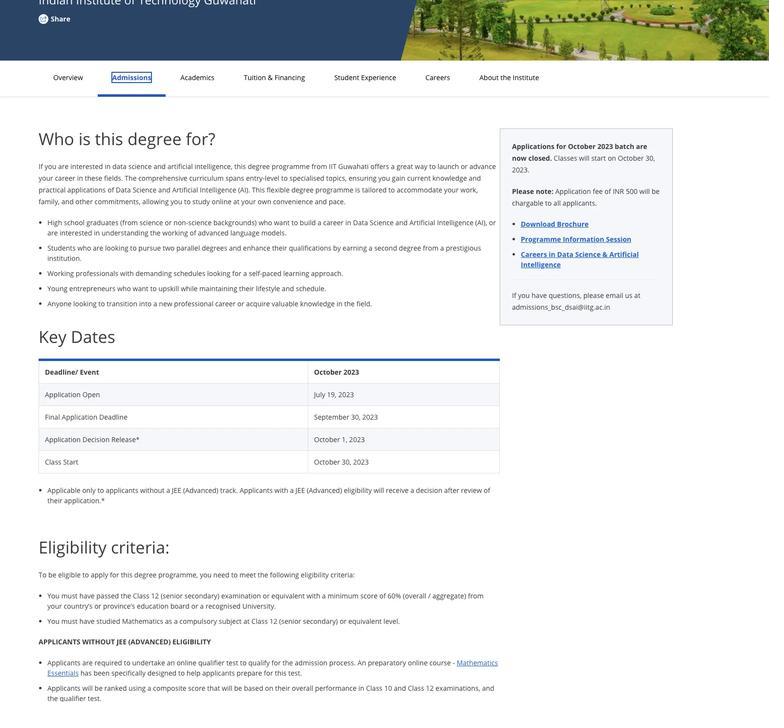 Task type: describe. For each thing, give the bounding box(es) containing it.
enhance
[[243, 243, 270, 253]]

chargable
[[512, 198, 544, 208]]

science inside the high school graduates (from science or non-science backgrounds) who want to build a career in data science and artificial intelligence (ai), or are interested in understanding the working of advanced language models.
[[370, 218, 394, 227]]

and left pace.
[[315, 197, 327, 206]]

to right the need
[[231, 570, 238, 580]]

will inside the application fee of inr 500 will be chargable to all applicants.
[[640, 187, 650, 196]]

compulsory
[[180, 617, 217, 626]]

application for decision
[[45, 435, 81, 444]]

and down comprehensive
[[158, 185, 171, 195]]

into
[[139, 299, 152, 308]]

professional
[[174, 299, 214, 308]]

this up data
[[95, 128, 123, 150]]

in left data
[[105, 162, 111, 171]]

is inside the if you are interested in data science and artificial intelligence, this degree programme from iit guwahati offers a great way to launch or advance your career in these fields. the comprehensive curriculum spans entry-level to specialised topics, ensuring you gain current knowledge and practical applications of data science and artificial intelligence (ai). this flexible degree programme is tailored to accommodate your work, family, and other commitments, allowing you to study online at your own convenience and pace.
[[355, 185, 360, 195]]

/
[[428, 591, 431, 601]]

interested inside the high school graduates (from science or non-science backgrounds) who want to build a career in data science and artificial intelligence (ai), or are interested in understanding the working of advanced language models.
[[60, 228, 92, 238]]

application.*
[[64, 496, 105, 505]]

eligibility inside "applicable only to applicants without a jee (advanced) track. applicants with a jee (advanced) eligibility will receive a decision after review of their application.*"
[[344, 486, 372, 495]]

1 horizontal spatial jee
[[172, 486, 181, 495]]

transition
[[107, 299, 137, 308]]

subject
[[219, 617, 242, 626]]

october 2023
[[314, 368, 359, 377]]

with inside working professionals with demanding schedules looking for a self-paced learning approach. list item
[[120, 269, 134, 278]]

and right examinations,
[[482, 684, 495, 693]]

or inside 'list item'
[[340, 617, 347, 626]]

please
[[512, 187, 534, 196]]

for right "qualify"
[[272, 658, 281, 668]]

this inside list
[[275, 669, 287, 678]]

equivalent inside the 'you must have studied mathematics as a compulsory subject at class 12 (senior secondary) or equivalent level.' 'list item'
[[349, 617, 382, 626]]

in inside the careers in data science & artificial intelligence
[[549, 250, 556, 259]]

without
[[140, 486, 165, 495]]

pace.
[[329, 197, 346, 206]]

the right meet
[[258, 570, 268, 580]]

a inside applicants will be ranked using a composite score that will be based on their overall performance in class 10 and class 12 examinations, and the qualifier test.
[[148, 684, 151, 693]]

in down pace.
[[345, 218, 351, 227]]

to inside "applicable only to applicants without a jee (advanced) track. applicants with a jee (advanced) eligibility will receive a decision after review of their application.*"
[[97, 486, 104, 495]]

(ai),
[[475, 218, 487, 227]]

will down has
[[82, 684, 93, 693]]

schedules
[[174, 269, 205, 278]]

mathematics inside mathematics essentials
[[457, 658, 498, 668]]

second
[[374, 243, 397, 253]]

without
[[82, 637, 115, 647]]

to left study
[[184, 197, 191, 206]]

for right apply
[[110, 570, 119, 580]]

overview
[[53, 73, 83, 82]]

of inside "applicable only to applicants without a jee (advanced) track. applicants with a jee (advanced) eligibility will receive a decision after review of their application.*"
[[484, 486, 490, 495]]

you must have passed the class 12 (senior secondary) examination or equivalent with a minimum score of 60% (overall / aggregate) from your country's or province's education board or a recognised university. list item
[[47, 591, 500, 612]]

careers for careers in data science & artificial intelligence
[[521, 250, 547, 259]]

score inside applicants will be ranked using a composite score that will be based on their overall performance in class 10 and class 12 examinations, and the qualifier test.
[[188, 684, 206, 693]]

and up valuable
[[282, 284, 294, 293]]

build
[[300, 218, 316, 227]]

0 horizontal spatial jee
[[117, 637, 127, 647]]

class inside you must have passed the class 12 (senior secondary) examination or equivalent with a minimum score of 60% (overall / aggregate) from your country's or province's education board or a recognised university.
[[133, 591, 149, 601]]

who inside students who are looking to pursue two parallel degrees and enhance their qualifications by earning a second degree from a prestigious institution.
[[77, 243, 91, 253]]

30, for september 30, 2023
[[351, 413, 361, 422]]

500
[[626, 187, 638, 196]]

to right way
[[429, 162, 436, 171]]

class left start
[[45, 458, 61, 467]]

secondary) inside 'list item'
[[303, 617, 338, 626]]

are inside the high school graduates (from science or non-science backgrounds) who want to build a career in data science and artificial intelligence (ai), or are interested in understanding the working of advanced language models.
[[47, 228, 58, 238]]

for down "qualify"
[[264, 669, 273, 678]]

july 19, 2023
[[314, 390, 354, 399]]

2023 for october 30, 2023
[[353, 458, 369, 467]]

own
[[258, 197, 271, 206]]

degree down specialised
[[292, 185, 314, 195]]

classes
[[554, 153, 578, 163]]

admissions link
[[109, 73, 154, 82]]

application for fee
[[556, 187, 591, 196]]

parallel
[[176, 243, 200, 253]]

application down application open
[[62, 413, 97, 422]]

you inside if you have questions, please email us at admissions_bsc_dsai@iitg.ac.in
[[518, 291, 530, 300]]

these
[[85, 174, 102, 183]]

career inside the if you are interested in data science and artificial intelligence, this degree programme from iit guwahati offers a great way to launch or advance your career in these fields. the comprehensive curriculum spans entry-level to specialised topics, ensuring you gain current knowledge and practical applications of data science and artificial intelligence (ai). this flexible degree programme is tailored to accommodate your work, family, and other commitments, allowing you to study online at your own convenience and pace.
[[55, 174, 75, 183]]

to inside "list item"
[[98, 299, 105, 308]]

study
[[192, 197, 210, 206]]

or up university.
[[263, 591, 270, 601]]

minimum
[[328, 591, 359, 601]]

2023 up july 19, 2023 at left bottom
[[344, 368, 359, 377]]

at inside 'list item'
[[244, 617, 250, 626]]

0 vertical spatial &
[[268, 73, 273, 82]]

financing
[[275, 73, 305, 82]]

eligibility criteria:
[[39, 536, 170, 559]]

to
[[39, 570, 47, 580]]

download brochure link
[[521, 219, 589, 229]]

1 vertical spatial eligibility
[[301, 570, 329, 580]]

are inside the if you are interested in data science and artificial intelligence, this degree programme from iit guwahati offers a great way to launch or advance your career in these fields. the comprehensive curriculum spans entry-level to specialised topics, ensuring you gain current knowledge and practical applications of data science and artificial intelligence (ai). this flexible degree programme is tailored to accommodate your work, family, and other commitments, allowing you to study online at your own convenience and pace.
[[58, 162, 69, 171]]

12 inside applicants will be ranked using a composite score that will be based on their overall performance in class 10 and class 12 examinations, and the qualifier test.
[[426, 684, 434, 693]]

recognised
[[206, 602, 241, 611]]

july
[[314, 390, 325, 399]]

and up comprehensive
[[154, 162, 166, 171]]

1 horizontal spatial qualifier
[[198, 658, 225, 668]]

to up specifically
[[124, 658, 130, 668]]

applications
[[67, 185, 106, 195]]

topics,
[[326, 174, 347, 183]]

and right 10
[[394, 684, 406, 693]]

or inside "list item"
[[237, 299, 244, 308]]

undertake
[[132, 658, 165, 668]]

been
[[94, 669, 110, 678]]

artificial inside the careers in data science & artificial intelligence
[[610, 250, 639, 259]]

list containing download brochure
[[516, 219, 661, 270]]

non-
[[174, 218, 188, 227]]

entrepreneurs
[[69, 284, 116, 293]]

from inside you must have passed the class 12 (senior secondary) examination or equivalent with a minimum score of 60% (overall / aggregate) from your country's or province's education board or a recognised university.
[[468, 591, 484, 601]]

are inside the applications for october 2023 batch are now closed.
[[636, 142, 648, 151]]

to left help
[[178, 669, 185, 678]]

who inside the high school graduates (from science or non-science backgrounds) who want to build a career in data science and artificial intelligence (ai), or are interested in understanding the working of advanced language models.
[[259, 218, 272, 227]]

academics link
[[178, 73, 218, 82]]

launch
[[438, 162, 459, 171]]

mathematics essentials
[[47, 658, 498, 678]]

in up applications
[[77, 174, 83, 183]]

september
[[314, 413, 349, 422]]

by
[[333, 243, 341, 253]]

questions,
[[549, 291, 582, 300]]

your down (ai). in the top of the page
[[241, 197, 256, 206]]

closed.
[[529, 153, 552, 163]]

to down demanding
[[150, 284, 157, 293]]

intelligence,
[[195, 162, 233, 171]]

will right "that"
[[222, 684, 232, 693]]

high school graduates (from science or non-science backgrounds) who want to build a career in data science and artificial intelligence (ai), or are interested in understanding the working of advanced language models. list item
[[47, 218, 500, 238]]

spans
[[226, 174, 244, 183]]

have for passed
[[79, 591, 95, 601]]

looking inside students who are looking to pursue two parallel degrees and enhance their qualifications by earning a second degree from a prestigious institution.
[[105, 243, 128, 253]]

on inside applicants will be ranked using a composite score that will be based on their overall performance in class 10 and class 12 examinations, and the qualifier test.
[[265, 684, 273, 693]]

working professionals with demanding schedules looking for a self-paced learning approach. list item
[[47, 268, 500, 279]]

and inside the high school graduates (from science or non-science backgrounds) who want to build a career in data science and artificial intelligence (ai), or are interested in understanding the working of advanced language models.
[[396, 218, 408, 227]]

level.
[[384, 617, 400, 626]]

0 vertical spatial programme
[[272, 162, 310, 171]]

working professionals with demanding schedules looking for a self-paced learning approach.
[[47, 269, 343, 278]]

great
[[397, 162, 413, 171]]

secondary) inside you must have passed the class 12 (senior secondary) examination or equivalent with a minimum score of 60% (overall / aggregate) from your country's or province's education board or a recognised university.
[[185, 591, 220, 601]]

12 inside you must have passed the class 12 (senior secondary) examination or equivalent with a minimum score of 60% (overall / aggregate) from your country's or province's education board or a recognised university.
[[151, 591, 159, 601]]

for inside working professionals with demanding schedules looking for a self-paced learning approach. list item
[[232, 269, 242, 278]]

tuition
[[244, 73, 266, 82]]

in down graduates
[[94, 228, 100, 238]]

aggregate)
[[433, 591, 466, 601]]

your up practical
[[39, 174, 53, 183]]

you up practical
[[45, 162, 56, 171]]

commitments,
[[95, 197, 141, 206]]

your left 'work,'
[[444, 185, 459, 195]]

october inside classes will start on october 30, 2023.
[[618, 153, 644, 163]]

course
[[430, 658, 451, 668]]

or right the board
[[191, 602, 198, 611]]

applicable only to applicants without a jee (advanced) track. applicants with a jee (advanced) eligibility will receive a decision after review of their application.*
[[47, 486, 490, 505]]

have for questions,
[[532, 291, 547, 300]]

artificial
[[168, 162, 193, 171]]

students who are looking to pursue two parallel degrees and enhance their qualifications by earning a second degree from a prestigious institution. list item
[[47, 243, 500, 263]]

science inside the if you are interested in data science and artificial intelligence, this degree programme from iit guwahati offers a great way to launch or advance your career in these fields. the comprehensive curriculum spans entry-level to specialised topics, ensuring you gain current knowledge and practical applications of data science and artificial intelligence (ai). this flexible degree programme is tailored to accommodate your work, family, and other commitments, allowing you to study online at your own convenience and pace.
[[133, 185, 157, 195]]

degree up entry- on the top of page
[[248, 162, 270, 171]]

equivalent inside you must have passed the class 12 (senior secondary) examination or equivalent with a minimum score of 60% (overall / aggregate) from your country's or province's education board or a recognised university.
[[272, 591, 305, 601]]

0 horizontal spatial online
[[177, 658, 197, 668]]

1 vertical spatial applicants
[[202, 669, 235, 678]]

download
[[521, 219, 556, 229]]

track.
[[220, 486, 238, 495]]

are inside students who are looking to pursue two parallel degrees and enhance their qualifications by earning a second degree from a prestigious institution.
[[93, 243, 103, 253]]

-
[[453, 658, 455, 668]]

that
[[207, 684, 220, 693]]

backgrounds)
[[213, 218, 257, 227]]

1 horizontal spatial criteria:
[[331, 570, 355, 580]]

mathematics inside the 'you must have studied mathematics as a compulsory subject at class 12 (senior secondary) or equivalent level.' 'list item'
[[122, 617, 163, 626]]

or right (ai),
[[489, 218, 496, 227]]

0 vertical spatial test.
[[288, 669, 302, 678]]

science up advanced
[[188, 218, 212, 227]]

october for october 2023
[[314, 368, 342, 377]]

and left the other
[[61, 197, 74, 206]]

of inside the high school graduates (from science or non-science backgrounds) who want to build a career in data science and artificial intelligence (ai), or are interested in understanding the working of advanced language models.
[[190, 228, 196, 238]]

overall
[[292, 684, 313, 693]]

current
[[407, 174, 431, 183]]

to right test
[[240, 658, 247, 668]]

you for you must have studied mathematics as a compulsory subject at class 12 (senior secondary) or equivalent level.
[[47, 617, 60, 626]]

preparatory
[[368, 658, 406, 668]]

anyone
[[47, 299, 72, 308]]

applicants for online
[[47, 658, 81, 668]]

the right about
[[501, 73, 511, 82]]

all
[[554, 198, 561, 208]]

for?
[[186, 128, 215, 150]]

career inside the high school graduates (from science or non-science backgrounds) who want to build a career in data science and artificial intelligence (ai), or are interested in understanding the working of advanced language models.
[[323, 218, 344, 227]]

to left apply
[[82, 570, 89, 580]]

september 30, 2023
[[314, 413, 378, 422]]

2023 for september 30, 2023
[[363, 413, 378, 422]]

essentials
[[47, 669, 79, 678]]

science down allowing
[[140, 218, 163, 227]]

30, for october 30, 2023
[[342, 458, 351, 467]]

working
[[162, 228, 188, 238]]

(overall
[[403, 591, 427, 601]]

19,
[[327, 390, 337, 399]]

their inside applicants will be ranked using a composite score that will be based on their overall performance in class 10 and class 12 examinations, and the qualifier test.
[[275, 684, 290, 693]]

online inside the if you are interested in data science and artificial intelligence, this degree programme from iit guwahati offers a great way to launch or advance your career in these fields. the comprehensive curriculum spans entry-level to specialised topics, ensuring you gain current knowledge and practical applications of data science and artificial intelligence (ai). this flexible degree programme is tailored to accommodate your work, family, and other commitments, allowing you to study online at your own convenience and pace.
[[212, 197, 232, 206]]

score inside you must have passed the class 12 (senior secondary) examination or equivalent with a minimum score of 60% (overall / aggregate) from your country's or province's education board or a recognised university.
[[361, 591, 378, 601]]

to right 'level' at the left of the page
[[281, 174, 288, 183]]

iit
[[329, 162, 337, 171]]

or up working
[[165, 218, 172, 227]]

high
[[47, 218, 62, 227]]

0 horizontal spatial want
[[133, 284, 148, 293]]

this right apply
[[121, 570, 133, 580]]

download brochure
[[521, 219, 589, 229]]

2 horizontal spatial online
[[408, 658, 428, 668]]

classes will start on october 30, 2023.
[[512, 153, 655, 175]]

be right to at left bottom
[[48, 570, 56, 580]]

class inside the 'you must have studied mathematics as a compulsory subject at class 12 (senior secondary) or equivalent level.' 'list item'
[[252, 617, 268, 626]]

0 vertical spatial is
[[79, 128, 91, 150]]

have for studied
[[79, 617, 95, 626]]

share
[[51, 14, 70, 23]]

degree up artificial
[[128, 128, 182, 150]]

allowing
[[142, 197, 169, 206]]

young entrepreneurs who want to upskill while maintaining their lifestyle and schedule. list item
[[47, 284, 500, 294]]

the inside applicants will be ranked using a composite score that will be based on their overall performance in class 10 and class 12 examinations, and the qualifier test.
[[47, 694, 58, 702]]

you left the need
[[200, 570, 212, 580]]

applicants inside "applicable only to applicants without a jee (advanced) track. applicants with a jee (advanced) eligibility will receive a decision after review of their application.*"
[[240, 486, 273, 495]]

composite
[[153, 684, 186, 693]]

this
[[252, 185, 265, 195]]

their down self-
[[239, 284, 254, 293]]

student experience link
[[332, 73, 399, 82]]

(senior inside you must have passed the class 12 (senior secondary) examination or equivalent with a minimum score of 60% (overall / aggregate) from your country's or province's education board or a recognised university.
[[161, 591, 183, 601]]

& inside the careers in data science & artificial intelligence
[[603, 250, 608, 259]]

about
[[480, 73, 499, 82]]

the left admission
[[283, 658, 293, 668]]

intelligence inside the high school graduates (from science or non-science backgrounds) who want to build a career in data science and artificial intelligence (ai), or are interested in understanding the working of advanced language models.
[[437, 218, 474, 227]]

be left based
[[234, 684, 242, 693]]

young entrepreneurs who want to upskill while maintaining their lifestyle and schedule.
[[47, 284, 326, 293]]

province's
[[103, 602, 135, 611]]



Task type: locate. For each thing, give the bounding box(es) containing it.
2023 inside the applications for october 2023 batch are now closed.
[[598, 142, 613, 151]]

mathematics down education
[[122, 617, 163, 626]]

interested inside the if you are interested in data science and artificial intelligence, this degree programme from iit guwahati offers a great way to launch or advance your career in these fields. the comprehensive curriculum spans entry-level to specialised topics, ensuring you gain current knowledge and practical applications of data science and artificial intelligence (ai). this flexible degree programme is tailored to accommodate your work, family, and other commitments, allowing you to study online at your own convenience and pace.
[[70, 162, 103, 171]]

to
[[429, 162, 436, 171], [281, 174, 288, 183], [389, 185, 395, 195], [184, 197, 191, 206], [545, 198, 552, 208], [292, 218, 298, 227], [130, 243, 137, 253], [150, 284, 157, 293], [98, 299, 105, 308], [97, 486, 104, 495], [82, 570, 89, 580], [231, 570, 238, 580], [124, 658, 130, 668], [240, 658, 247, 668], [178, 669, 185, 678]]

0 horizontal spatial (senior
[[161, 591, 183, 601]]

1 horizontal spatial score
[[361, 591, 378, 601]]

pursue
[[139, 243, 161, 253]]

from left prestigious
[[423, 243, 439, 253]]

1 vertical spatial equivalent
[[349, 617, 382, 626]]

2 horizontal spatial career
[[323, 218, 344, 227]]

who
[[39, 128, 74, 150]]

qualifier down essentials
[[60, 694, 86, 702]]

2 horizontal spatial looking
[[207, 269, 231, 278]]

online up has been specifically designed to help applicants prepare for this test.
[[177, 658, 197, 668]]

comprehensive
[[138, 174, 188, 183]]

0 horizontal spatial who
[[77, 243, 91, 253]]

1 vertical spatial &
[[603, 250, 608, 259]]

1 horizontal spatial science
[[370, 218, 394, 227]]

of up parallel
[[190, 228, 196, 238]]

careers for careers
[[426, 73, 450, 82]]

2 horizontal spatial science
[[576, 250, 601, 259]]

to inside the high school graduates (from science or non-science backgrounds) who want to build a career in data science and artificial intelligence (ai), or are interested in understanding the working of advanced language models.
[[292, 218, 298, 227]]

for inside the applications for october 2023 batch are now closed.
[[556, 142, 566, 151]]

2 vertical spatial from
[[468, 591, 484, 601]]

list
[[43, 218, 500, 309], [516, 219, 661, 270], [43, 591, 500, 627], [43, 658, 500, 702]]

is
[[79, 128, 91, 150], [355, 185, 360, 195]]

if inside the if you are interested in data science and artificial intelligence, this degree programme from iit guwahati offers a great way to launch or advance your career in these fields. the comprehensive curriculum spans entry-level to specialised topics, ensuring you gain current knowledge and practical applications of data science and artificial intelligence (ai). this flexible degree programme is tailored to accommodate your work, family, and other commitments, allowing you to study online at your own convenience and pace.
[[39, 162, 43, 171]]

must for you must have studied mathematics as a compulsory subject at class 12 (senior secondary) or equivalent level.
[[61, 617, 78, 626]]

you down eligible
[[47, 591, 60, 601]]

in inside "list item"
[[337, 299, 343, 308]]

at inside the if you are interested in data science and artificial intelligence, this degree programme from iit guwahati offers a great way to launch or advance your career in these fields. the comprehensive curriculum spans entry-level to specialised topics, ensuring you gain current knowledge and practical applications of data science and artificial intelligence (ai). this flexible degree programme is tailored to accommodate your work, family, and other commitments, allowing you to study online at your own convenience and pace.
[[233, 197, 240, 206]]

at inside if you have questions, please email us at admissions_bsc_dsai@iitg.ac.in
[[635, 291, 641, 300]]

1 horizontal spatial at
[[244, 617, 250, 626]]

0 horizontal spatial 12
[[151, 591, 159, 601]]

a inside list item
[[243, 269, 247, 278]]

1 horizontal spatial programme
[[316, 185, 354, 195]]

anyone looking to transition into a new professional career or acquire valuable knowledge in the field. list item
[[47, 299, 500, 309]]

a inside "list item"
[[153, 299, 157, 308]]

to down gain
[[389, 185, 395, 195]]

if for if you have questions, please email us at admissions_bsc_dsai@iitg.ac.in
[[512, 291, 517, 300]]

have inside if you have questions, please email us at admissions_bsc_dsai@iitg.ac.in
[[532, 291, 547, 300]]

their down 'models.'
[[272, 243, 287, 253]]

12 down course
[[426, 684, 434, 693]]

2 vertical spatial data
[[557, 250, 574, 259]]

looking inside list item
[[207, 269, 231, 278]]

1 horizontal spatial want
[[274, 218, 290, 227]]

2 horizontal spatial jee
[[296, 486, 305, 495]]

of inside the application fee of inr 500 will be chargable to all applicants.
[[605, 187, 611, 196]]

(senior inside 'list item'
[[279, 617, 301, 626]]

0 horizontal spatial criteria:
[[111, 536, 170, 559]]

application inside the application fee of inr 500 will be chargable to all applicants.
[[556, 187, 591, 196]]

with inside "applicable only to applicants without a jee (advanced) track. applicants with a jee (advanced) eligibility will receive a decision after review of their application.*"
[[275, 486, 288, 495]]

in left field.
[[337, 299, 343, 308]]

interested up these
[[70, 162, 103, 171]]

who up 'models.'
[[259, 218, 272, 227]]

2 horizontal spatial 12
[[426, 684, 434, 693]]

must inside you must have passed the class 12 (senior secondary) examination or equivalent with a minimum score of 60% (overall / aggregate) from your country's or province's education board or a recognised university.
[[61, 591, 78, 601]]

family,
[[39, 197, 60, 206]]

open
[[82, 390, 100, 399]]

2 horizontal spatial intelligence
[[521, 260, 561, 269]]

programme
[[272, 162, 310, 171], [316, 185, 354, 195]]

2 horizontal spatial with
[[307, 591, 320, 601]]

1 vertical spatial is
[[355, 185, 360, 195]]

want inside the high school graduates (from science or non-science backgrounds) who want to build a career in data science and artificial intelligence (ai), or are interested in understanding the working of advanced language models.
[[274, 218, 290, 227]]

october 1, 2023
[[314, 435, 365, 444]]

1 horizontal spatial careers
[[521, 250, 547, 259]]

1 vertical spatial want
[[133, 284, 148, 293]]

1 horizontal spatial if
[[512, 291, 517, 300]]

students
[[47, 243, 76, 253]]

key dates
[[39, 326, 115, 348]]

who up transition
[[117, 284, 131, 293]]

artificial inside the if you are interested in data science and artificial intelligence, this degree programme from iit guwahati offers a great way to launch or advance your career in these fields. the comprehensive curriculum spans entry-level to specialised topics, ensuring you gain current knowledge and practical applications of data science and artificial intelligence (ai). this flexible degree programme is tailored to accommodate your work, family, and other commitments, allowing you to study online at your own convenience and pace.
[[172, 185, 198, 195]]

their inside "applicable only to applicants without a jee (advanced) track. applicants with a jee (advanced) eligibility will receive a decision after review of their application.*"
[[47, 496, 62, 505]]

you must have studied mathematics as a compulsory subject at class 12 (senior secondary) or equivalent level. list item
[[47, 616, 500, 627]]

qualifier up help
[[198, 658, 225, 668]]

from inside the if you are interested in data science and artificial intelligence, this degree programme from iit guwahati offers a great way to launch or advance your career in these fields. the comprehensive curriculum spans entry-level to specialised topics, ensuring you gain current knowledge and practical applications of data science and artificial intelligence (ai). this flexible degree programme is tailored to accommodate your work, family, and other commitments, allowing you to study online at your own convenience and pace.
[[312, 162, 327, 171]]

data inside the if you are interested in data science and artificial intelligence, this degree programme from iit guwahati offers a great way to launch or advance your career in these fields. the comprehensive curriculum spans entry-level to specialised topics, ensuring you gain current knowledge and practical applications of data science and artificial intelligence (ai). this flexible degree programme is tailored to accommodate your work, family, and other commitments, allowing you to study online at your own convenience and pace.
[[116, 185, 131, 195]]

october
[[568, 142, 596, 151], [618, 153, 644, 163], [314, 368, 342, 377], [314, 435, 340, 444], [314, 458, 340, 467]]

this up applicants will be ranked using a composite score that will be based on their overall performance in class 10 and class 12 examinations, and the qualifier test. list item
[[275, 669, 287, 678]]

2 vertical spatial looking
[[73, 299, 97, 308]]

0 vertical spatial applicants
[[106, 486, 138, 495]]

in inside applicants will be ranked using a composite score that will be based on their overall performance in class 10 and class 12 examinations, and the qualifier test.
[[359, 684, 364, 693]]

or inside the if you are interested in data science and artificial intelligence, this degree programme from iit guwahati offers a great way to launch or advance your career in these fields. the comprehensive curriculum spans entry-level to specialised topics, ensuring you gain current knowledge and practical applications of data science and artificial intelligence (ai). this flexible degree programme is tailored to accommodate your work, family, and other commitments, allowing you to study online at your own convenience and pace.
[[461, 162, 468, 171]]

you inside 'list item'
[[47, 617, 60, 626]]

applicants up essentials
[[47, 658, 81, 668]]

of
[[108, 185, 114, 195], [605, 187, 611, 196], [190, 228, 196, 238], [484, 486, 490, 495], [380, 591, 386, 601]]

1 vertical spatial from
[[423, 243, 439, 253]]

the inside you must have passed the class 12 (senior secondary) examination or equivalent with a minimum score of 60% (overall / aggregate) from your country's or province's education board or a recognised university.
[[121, 591, 131, 601]]

october down october 1, 2023
[[314, 458, 340, 467]]

if up admissions_bsc_dsai@iitg.ac.in
[[512, 291, 517, 300]]

of left "60%"
[[380, 591, 386, 601]]

their
[[272, 243, 287, 253], [239, 284, 254, 293], [47, 496, 62, 505], [275, 684, 290, 693]]

be down been
[[95, 684, 103, 693]]

test. inside applicants will be ranked using a composite score that will be based on their overall performance in class 10 and class 12 examinations, and the qualifier test.
[[88, 694, 102, 702]]

must up the country's
[[61, 591, 78, 601]]

you down offers
[[379, 174, 390, 183]]

career down pace.
[[323, 218, 344, 227]]

interested
[[70, 162, 103, 171], [60, 228, 92, 238]]

will inside classes will start on october 30, 2023.
[[579, 153, 590, 163]]

2023 down october 1, 2023
[[353, 458, 369, 467]]

advanced
[[198, 228, 229, 238]]

must down the country's
[[61, 617, 78, 626]]

class down university.
[[252, 617, 268, 626]]

data up earning on the top of the page
[[353, 218, 368, 227]]

0 horizontal spatial eligibility
[[301, 570, 329, 580]]

have inside 'list item'
[[79, 617, 95, 626]]

1 horizontal spatial eligibility
[[344, 486, 372, 495]]

2 must from the top
[[61, 617, 78, 626]]

october for october 1, 2023
[[314, 435, 340, 444]]

with inside you must have passed the class 12 (senior secondary) examination or equivalent with a minimum score of 60% (overall / aggregate) from your country's or province's education board or a recognised university.
[[307, 591, 320, 601]]

artificial up study
[[172, 185, 198, 195]]

2 vertical spatial applicants
[[47, 684, 81, 693]]

1 horizontal spatial data
[[353, 218, 368, 227]]

you right allowing
[[171, 197, 182, 206]]

1 vertical spatial 12
[[270, 617, 278, 626]]

prepare
[[237, 669, 262, 678]]

examination
[[221, 591, 261, 601]]

way
[[415, 162, 428, 171]]

2023 right 1,
[[349, 435, 365, 444]]

1 horizontal spatial on
[[608, 153, 616, 163]]

receive
[[386, 486, 409, 495]]

to inside students who are looking to pursue two parallel degrees and enhance their qualifications by earning a second degree from a prestigious institution.
[[130, 243, 137, 253]]

applicants down essentials
[[47, 684, 81, 693]]

curriculum
[[189, 174, 224, 183]]

knowledge inside anyone looking to transition into a new professional career or acquire valuable knowledge in the field. "list item"
[[300, 299, 335, 308]]

data down programme information session
[[557, 250, 574, 259]]

1 vertical spatial applicants
[[47, 658, 81, 668]]

looking inside "list item"
[[73, 299, 97, 308]]

applicable only to applicants without a jee (advanced) track. applicants with a jee (advanced) eligibility will receive a decision after review of their application.* list item
[[47, 485, 500, 506]]

list containing high school graduates (from science or non-science backgrounds) who want to build a career in data science and artificial intelligence (ai), or are interested in understanding the working of advanced language models.
[[43, 218, 500, 309]]

your left the country's
[[47, 602, 62, 611]]

anyone looking to transition into a new professional career or acquire valuable knowledge in the field.
[[47, 299, 372, 308]]

1 vertical spatial interested
[[60, 228, 92, 238]]

now
[[512, 153, 527, 163]]

1 horizontal spatial from
[[423, 243, 439, 253]]

online right study
[[212, 197, 232, 206]]

of right fee
[[605, 187, 611, 196]]

intelligence left (ai),
[[437, 218, 474, 227]]

1 vertical spatial science
[[370, 218, 394, 227]]

2023 for july 19, 2023
[[338, 390, 354, 399]]

1 vertical spatial with
[[275, 486, 288, 495]]

if up practical
[[39, 162, 43, 171]]

this inside the if you are interested in data science and artificial intelligence, this degree programme from iit guwahati offers a great way to launch or advance your career in these fields. the comprehensive curriculum spans entry-level to specialised topics, ensuring you gain current knowledge and practical applications of data science and artificial intelligence (ai). this flexible degree programme is tailored to accommodate your work, family, and other commitments, allowing you to study online at your own convenience and pace.
[[234, 162, 246, 171]]

2 you from the top
[[47, 617, 60, 626]]

applicants for composite
[[47, 684, 81, 693]]

student
[[334, 73, 359, 82]]

intelligence inside the if you are interested in data science and artificial intelligence, this degree programme from iit guwahati offers a great way to launch or advance your career in these fields. the comprehensive curriculum spans entry-level to specialised topics, ensuring you gain current knowledge and practical applications of data science and artificial intelligence (ai). this flexible degree programme is tailored to accommodate your work, family, and other commitments, allowing you to study online at your own convenience and pace.
[[200, 185, 236, 195]]

eligibility down october 30, 2023
[[344, 486, 372, 495]]

0 horizontal spatial secondary)
[[185, 591, 220, 601]]

have up the country's
[[79, 591, 95, 601]]

1 vertical spatial qualifier
[[60, 694, 86, 702]]

1 horizontal spatial test.
[[288, 669, 302, 678]]

science inside the careers in data science & artificial intelligence
[[576, 250, 601, 259]]

based
[[244, 684, 263, 693]]

0 horizontal spatial from
[[312, 162, 327, 171]]

0 vertical spatial from
[[312, 162, 327, 171]]

applicants inside applicants will be ranked using a composite score that will be based on their overall performance in class 10 and class 12 examinations, and the qualifier test.
[[47, 684, 81, 693]]

1 vertical spatial secondary)
[[303, 617, 338, 626]]

their down "applicable" at the left
[[47, 496, 62, 505]]

applicants will be ranked using a composite score that will be based on their overall performance in class 10 and class 12 examinations, and the qualifier test. list item
[[47, 683, 500, 702]]

and inside students who are looking to pursue two parallel degrees and enhance their qualifications by earning a second degree from a prestigious institution.
[[229, 243, 241, 253]]

a inside the high school graduates (from science or non-science backgrounds) who want to build a career in data science and artificial intelligence (ai), or are interested in understanding the working of advanced language models.
[[318, 218, 322, 227]]

test.
[[288, 669, 302, 678], [88, 694, 102, 702]]

share button
[[39, 14, 85, 24]]

working
[[47, 269, 74, 278]]

0 vertical spatial eligibility
[[344, 486, 372, 495]]

the inside the high school graduates (from science or non-science backgrounds) who want to build a career in data science and artificial intelligence (ai), or are interested in understanding the working of advanced language models.
[[150, 228, 161, 238]]

0 horizontal spatial test.
[[88, 694, 102, 702]]

career inside "list item"
[[215, 299, 236, 308]]

2023 up "start"
[[598, 142, 613, 151]]

list item containing applicants are required to undertake an online qualifier test to qualify for the admission process. an preparatory online course -
[[47, 658, 500, 679]]

looking down understanding
[[105, 243, 128, 253]]

email
[[606, 291, 624, 300]]

12 down you must have passed the class 12 (senior secondary) examination or equivalent with a minimum score of 60% (overall / aggregate) from your country's or province's education board or a recognised university. list item on the bottom
[[270, 617, 278, 626]]

1 (advanced) from the left
[[183, 486, 219, 495]]

2 vertical spatial artificial
[[610, 250, 639, 259]]

1 horizontal spatial mathematics
[[457, 658, 498, 668]]

who
[[259, 218, 272, 227], [77, 243, 91, 253], [117, 284, 131, 293]]

are up has
[[82, 658, 93, 668]]

accommodate
[[397, 185, 443, 195]]

applicants inside "applicable only to applicants without a jee (advanced) track. applicants with a jee (advanced) eligibility will receive a decision after review of their application.*"
[[106, 486, 138, 495]]

class left 10
[[366, 684, 383, 693]]

about the institute link
[[477, 73, 542, 82]]

2 vertical spatial 30,
[[342, 458, 351, 467]]

artificial
[[172, 185, 198, 195], [410, 218, 435, 227], [610, 250, 639, 259]]

to right only
[[97, 486, 104, 495]]

at right us
[[635, 291, 641, 300]]

1 vertical spatial intelligence
[[437, 218, 474, 227]]

0 vertical spatial equivalent
[[272, 591, 305, 601]]

0 vertical spatial knowledge
[[433, 174, 467, 183]]

1 vertical spatial must
[[61, 617, 78, 626]]

1 must from the top
[[61, 591, 78, 601]]

0 horizontal spatial is
[[79, 128, 91, 150]]

knowledge inside the if you are interested in data science and artificial intelligence, this degree programme from iit guwahati offers a great way to launch or advance your career in these fields. the comprehensive curriculum spans entry-level to specialised topics, ensuring you gain current knowledge and practical applications of data science and artificial intelligence (ai). this flexible degree programme is tailored to accommodate your work, family, and other commitments, allowing you to study online at your own convenience and pace.
[[433, 174, 467, 183]]

must inside 'list item'
[[61, 617, 78, 626]]

an
[[167, 658, 175, 668]]

will inside "applicable only to applicants without a jee (advanced) track. applicants with a jee (advanced) eligibility will receive a decision after review of their application.*"
[[374, 486, 384, 495]]

eligibility
[[344, 486, 372, 495], [301, 570, 329, 580]]

criteria:
[[111, 536, 170, 559], [331, 570, 355, 580]]

you inside you must have passed the class 12 (senior secondary) examination or equivalent with a minimum score of 60% (overall / aggregate) from your country's or province's education board or a recognised university.
[[47, 591, 60, 601]]

0 vertical spatial intelligence
[[200, 185, 236, 195]]

understanding
[[102, 228, 148, 238]]

their inside students who are looking to pursue two parallel degrees and enhance their qualifications by earning a second degree from a prestigious institution.
[[272, 243, 287, 253]]

list item
[[47, 658, 500, 679]]

class up education
[[133, 591, 149, 601]]

data inside the careers in data science & artificial intelligence
[[557, 250, 574, 259]]

will left receive
[[374, 486, 384, 495]]

inr
[[613, 187, 624, 196]]

degree inside students who are looking to pursue two parallel degrees and enhance their qualifications by earning a second degree from a prestigious institution.
[[399, 243, 421, 253]]

will
[[579, 153, 590, 163], [640, 187, 650, 196], [374, 486, 384, 495], [82, 684, 93, 693], [222, 684, 232, 693]]

from inside students who are looking to pursue two parallel degrees and enhance their qualifications by earning a second degree from a prestigious institution.
[[423, 243, 439, 253]]

1 vertical spatial test.
[[88, 694, 102, 702]]

careers in data science & artificial intelligence
[[521, 250, 639, 269]]

1 vertical spatial you
[[47, 617, 60, 626]]

in down programme
[[549, 250, 556, 259]]

eligibility
[[173, 637, 211, 647]]

a inside 'list item'
[[174, 617, 178, 626]]

us
[[625, 291, 633, 300]]

2 vertical spatial with
[[307, 591, 320, 601]]

1 you from the top
[[47, 591, 60, 601]]

1 horizontal spatial knowledge
[[433, 174, 467, 183]]

who up institution.
[[77, 243, 91, 253]]

test. down been
[[88, 694, 102, 702]]

class right 10
[[408, 684, 424, 693]]

applicants are required to undertake an online qualifier test to qualify for the admission process. an preparatory online course -
[[47, 658, 457, 668]]

this
[[95, 128, 123, 150], [234, 162, 246, 171], [121, 570, 133, 580], [275, 669, 287, 678]]

your inside you must have passed the class 12 (senior secondary) examination or equivalent with a minimum score of 60% (overall / aggregate) from your country's or province's education board or a recognised university.
[[47, 602, 62, 611]]

looking up maintaining
[[207, 269, 231, 278]]

2 vertical spatial science
[[576, 250, 601, 259]]

2023 up october 1, 2023
[[363, 413, 378, 422]]

equivalent down following
[[272, 591, 305, 601]]

of inside you must have passed the class 12 (senior secondary) examination or equivalent with a minimum score of 60% (overall / aggregate) from your country's or province's education board or a recognised university.
[[380, 591, 386, 601]]

a inside the if you are interested in data science and artificial intelligence, this degree programme from iit guwahati offers a great way to launch or advance your career in these fields. the comprehensive curriculum spans entry-level to specialised topics, ensuring you gain current knowledge and practical applications of data science and artificial intelligence (ai). this flexible degree programme is tailored to accommodate your work, family, and other commitments, allowing you to study online at your own convenience and pace.
[[391, 162, 395, 171]]

0 vertical spatial mathematics
[[122, 617, 163, 626]]

2 vertical spatial career
[[215, 299, 236, 308]]

&
[[268, 73, 273, 82], [603, 250, 608, 259]]

in down an
[[359, 684, 364, 693]]

from left 'iit'
[[312, 162, 327, 171]]

who is this degree for?
[[39, 128, 215, 150]]

dates
[[71, 326, 115, 348]]

(senior up the board
[[161, 591, 183, 601]]

data inside the high school graduates (from science or non-science backgrounds) who want to build a career in data science and artificial intelligence (ai), or are interested in understanding the working of advanced language models.
[[353, 218, 368, 227]]

12 up education
[[151, 591, 159, 601]]

list containing you must have passed the class 12 (senior secondary) examination or equivalent with a minimum score of 60% (overall / aggregate) from your country's or province's education board or a recognised university.
[[43, 591, 500, 627]]

flexible
[[267, 185, 290, 195]]

of inside the if you are interested in data science and artificial intelligence, this degree programme from iit guwahati offers a great way to launch or advance your career in these fields. the comprehensive curriculum spans entry-level to specialised topics, ensuring you gain current knowledge and practical applications of data science and artificial intelligence (ai). this flexible degree programme is tailored to accommodate your work, family, and other commitments, allowing you to study online at your own convenience and pace.
[[108, 185, 114, 195]]

0 vertical spatial want
[[274, 218, 290, 227]]

brochure
[[557, 219, 589, 229]]

2 horizontal spatial who
[[259, 218, 272, 227]]

1 vertical spatial score
[[188, 684, 206, 693]]

0 horizontal spatial data
[[116, 185, 131, 195]]

artificial inside the high school graduates (from science or non-science backgrounds) who want to build a career in data science and artificial intelligence (ai), or are interested in understanding the working of advanced language models.
[[410, 218, 435, 227]]

1 horizontal spatial career
[[215, 299, 236, 308]]

0 vertical spatial 12
[[151, 591, 159, 601]]

deadline/
[[45, 368, 78, 377]]

work,
[[461, 185, 478, 195]]

to left the pursue
[[130, 243, 137, 253]]

will left "start"
[[579, 153, 590, 163]]

0 horizontal spatial career
[[55, 174, 75, 183]]

applicable
[[47, 486, 80, 495]]

0 vertical spatial looking
[[105, 243, 128, 253]]

entry-
[[246, 174, 265, 183]]

0 vertical spatial on
[[608, 153, 616, 163]]

interested down school
[[60, 228, 92, 238]]

class
[[45, 458, 61, 467], [133, 591, 149, 601], [252, 617, 268, 626], [366, 684, 383, 693], [408, 684, 424, 693]]

required
[[95, 658, 122, 668]]

2 horizontal spatial data
[[557, 250, 574, 259]]

1 horizontal spatial with
[[275, 486, 288, 495]]

qualifier inside applicants will be ranked using a composite score that will be based on their overall performance in class 10 and class 12 examinations, and the qualifier test.
[[60, 694, 86, 702]]

1 vertical spatial 30,
[[351, 413, 361, 422]]

to be eligible to apply for this degree programme, you need to meet the following eligibility criteria:
[[39, 570, 355, 580]]

30, inside classes will start on october 30, 2023.
[[646, 153, 655, 163]]

programme information session
[[521, 235, 632, 244]]

0 vertical spatial career
[[55, 174, 75, 183]]

list containing applicants are required to undertake an online qualifier test to qualify for the admission process. an preparatory online course -
[[43, 658, 500, 702]]

0 vertical spatial artificial
[[172, 185, 198, 195]]

0 horizontal spatial if
[[39, 162, 43, 171]]

designed
[[148, 669, 177, 678]]

1 vertical spatial if
[[512, 291, 517, 300]]

1 horizontal spatial who
[[117, 284, 131, 293]]

you for you must have passed the class 12 (senior secondary) examination or equivalent with a minimum score of 60% (overall / aggregate) from your country's or province's education board or a recognised university.
[[47, 591, 60, 601]]

have
[[532, 291, 547, 300], [79, 591, 95, 601], [79, 617, 95, 626]]

of right review
[[484, 486, 490, 495]]

you must have passed the class 12 (senior secondary) examination or equivalent with a minimum score of 60% (overall / aggregate) from your country's or province's education board or a recognised university.
[[47, 591, 484, 611]]

score
[[361, 591, 378, 601], [188, 684, 206, 693]]

online left course
[[408, 658, 428, 668]]

from right the aggregate)
[[468, 591, 484, 601]]

applications
[[512, 142, 555, 151]]

0 vertical spatial score
[[361, 591, 378, 601]]

(advanced)
[[183, 486, 219, 495], [307, 486, 342, 495]]

science inside the if you are interested in data science and artificial intelligence, this degree programme from iit guwahati offers a great way to launch or advance your career in these fields. the comprehensive curriculum spans entry-level to specialised topics, ensuring you gain current knowledge and practical applications of data science and artificial intelligence (ai). this flexible degree programme is tailored to accommodate your work, family, and other commitments, allowing you to study online at your own convenience and pace.
[[128, 162, 152, 171]]

must for you must have passed the class 12 (senior secondary) examination or equivalent with a minimum score of 60% (overall / aggregate) from your country's or province's education board or a recognised university.
[[61, 591, 78, 601]]

programme down topics,
[[316, 185, 354, 195]]

12 inside 'list item'
[[270, 617, 278, 626]]

eligibility right following
[[301, 570, 329, 580]]

country's
[[64, 602, 93, 611]]

jee
[[172, 486, 181, 495], [296, 486, 305, 495], [117, 637, 127, 647]]

0 vertical spatial must
[[61, 591, 78, 601]]

or right launch
[[461, 162, 468, 171]]

2023 for october 1, 2023
[[349, 435, 365, 444]]

1 vertical spatial (senior
[[279, 617, 301, 626]]

to inside the application fee of inr 500 will be chargable to all applicants.
[[545, 198, 552, 208]]

(advanced) left track.
[[183, 486, 219, 495]]

for
[[556, 142, 566, 151], [232, 269, 242, 278], [110, 570, 119, 580], [272, 658, 281, 668], [264, 669, 273, 678]]

status
[[500, 0, 731, 31]]

data
[[116, 185, 131, 195], [353, 218, 368, 227], [557, 250, 574, 259]]

please note:
[[512, 187, 554, 196]]

if for if you are interested in data science and artificial intelligence, this degree programme from iit guwahati offers a great way to launch or advance your career in these fields. the comprehensive curriculum spans entry-level to specialised topics, ensuring you gain current knowledge and practical applications of data science and artificial intelligence (ai). this flexible degree programme is tailored to accommodate your work, family, and other commitments, allowing you to study online at your own convenience and pace.
[[39, 162, 43, 171]]

1 horizontal spatial 12
[[270, 617, 278, 626]]

applicants
[[240, 486, 273, 495], [47, 658, 81, 668], [47, 684, 81, 693]]

level
[[265, 174, 280, 183]]

batch
[[615, 142, 635, 151]]

to down entrepreneurs
[[98, 299, 105, 308]]

intelligence inside the careers in data science & artificial intelligence
[[521, 260, 561, 269]]

application for open
[[45, 390, 81, 399]]

october inside the applications for october 2023 batch are now closed.
[[568, 142, 596, 151]]

october for october 30, 2023
[[314, 458, 340, 467]]

event
[[80, 368, 99, 377]]

passed
[[96, 591, 119, 601]]

and up 'work,'
[[469, 174, 481, 183]]

for left self-
[[232, 269, 242, 278]]

degree up education
[[134, 570, 157, 580]]

student experience
[[334, 73, 396, 82]]

0 vertical spatial 30,
[[646, 153, 655, 163]]

2 vertical spatial intelligence
[[521, 260, 561, 269]]

the up "province's"
[[121, 591, 131, 601]]

professionals
[[76, 269, 118, 278]]

be inside the application fee of inr 500 will be chargable to all applicants.
[[652, 187, 660, 196]]

in
[[105, 162, 111, 171], [77, 174, 83, 183], [345, 218, 351, 227], [94, 228, 100, 238], [549, 250, 556, 259], [337, 299, 343, 308], [359, 684, 364, 693]]

(ai).
[[238, 185, 250, 195]]

want up 'models.'
[[274, 218, 290, 227]]

0 horizontal spatial with
[[120, 269, 134, 278]]

1 vertical spatial careers
[[521, 250, 547, 259]]

2 horizontal spatial at
[[635, 291, 641, 300]]

science up second
[[370, 218, 394, 227]]

1 horizontal spatial secondary)
[[303, 617, 338, 626]]

have inside you must have passed the class 12 (senior secondary) examination or equivalent with a minimum score of 60% (overall / aggregate) from your country's or province's education board or a recognised university.
[[79, 591, 95, 601]]

field.
[[357, 299, 372, 308]]

or down minimum on the left
[[340, 617, 347, 626]]

on inside classes will start on october 30, 2023.
[[608, 153, 616, 163]]

on
[[608, 153, 616, 163], [265, 684, 273, 693]]

if you are interested in data science and artificial intelligence, this degree programme from iit guwahati offers a great way to launch or advance your career in these fields. the comprehensive curriculum spans entry-level to specialised topics, ensuring you gain current knowledge and practical applications of data science and artificial intelligence (ai). this flexible degree programme is tailored to accommodate your work, family, and other commitments, allowing you to study online at your own convenience and pace.
[[39, 162, 496, 206]]

or down passed
[[94, 602, 101, 611]]

from
[[312, 162, 327, 171], [423, 243, 439, 253], [468, 591, 484, 601]]

practical
[[39, 185, 66, 195]]

0 horizontal spatial looking
[[73, 299, 97, 308]]

0 vertical spatial secondary)
[[185, 591, 220, 601]]

score left "60%"
[[361, 591, 378, 601]]

two
[[163, 243, 175, 253]]

1 vertical spatial on
[[265, 684, 273, 693]]

release*
[[111, 435, 140, 444]]

1 vertical spatial looking
[[207, 269, 231, 278]]

science
[[133, 185, 157, 195], [370, 218, 394, 227], [576, 250, 601, 259]]

0 horizontal spatial programme
[[272, 162, 310, 171]]

the inside "list item"
[[344, 299, 355, 308]]

2 (advanced) from the left
[[307, 486, 342, 495]]

1 horizontal spatial &
[[603, 250, 608, 259]]



Task type: vqa. For each thing, say whether or not it's contained in the screenshot.
'Management,'
no



